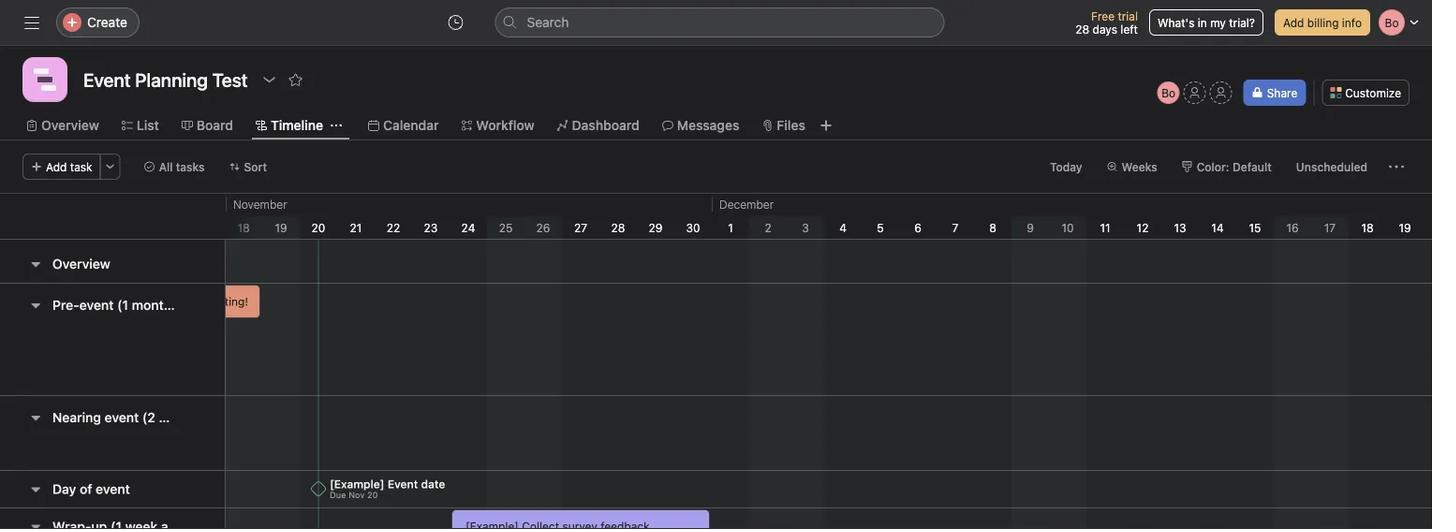 Task type: vqa. For each thing, say whether or not it's contained in the screenshot.
Search
yes



Task type: describe. For each thing, give the bounding box(es) containing it.
create
[[87, 15, 127, 30]]

30
[[686, 221, 700, 234]]

add to starred image
[[288, 72, 303, 87]]

what's in my trial?
[[1158, 16, 1255, 29]]

collapse task list for the section wrap-up (1 week after event) image
[[28, 519, 43, 529]]

calendar link
[[368, 115, 439, 136]]

search button
[[495, 7, 945, 37]]

day of event
[[52, 481, 130, 497]]

add task
[[46, 160, 92, 173]]

21
[[350, 221, 362, 234]]

all
[[159, 160, 173, 173]]

due
[[330, 490, 346, 500]]

nov
[[349, 490, 365, 500]]

bo button
[[1158, 81, 1180, 104]]

expand sidebar image
[[24, 15, 39, 30]]

timeline link
[[256, 115, 323, 136]]

task
[[70, 160, 92, 173]]

dashboard
[[572, 118, 640, 133]]

free
[[1091, 9, 1115, 22]]

1 vertical spatial overview
[[52, 256, 110, 272]]

20 inside [example] event date due nov 20
[[367, 490, 378, 500]]

go) for nearing event (2 weeks to go)
[[217, 410, 238, 425]]

event
[[388, 478, 418, 491]]

meeting!
[[202, 295, 248, 308]]

what's in my trial? button
[[1149, 9, 1264, 36]]

left
[[1121, 22, 1138, 36]]

pre- for meeting!
[[179, 295, 202, 308]]

event for pre-
[[79, 297, 114, 313]]

trial?
[[1229, 16, 1255, 29]]

go) for pre-event (1 month to go)
[[191, 297, 212, 313]]

bo
[[1162, 86, 1176, 99]]

messages link
[[662, 115, 739, 136]]

22
[[387, 221, 400, 234]]

unscheduled
[[1296, 160, 1368, 173]]

more actions image
[[105, 161, 116, 172]]

show options image
[[262, 72, 277, 87]]

overview button
[[52, 247, 110, 281]]

customize
[[1345, 86, 1401, 99]]

pre-event (1 month to go) button
[[52, 289, 212, 322]]

all tasks
[[159, 160, 205, 173]]

add task button
[[22, 154, 101, 180]]

search
[[527, 15, 569, 30]]

list link
[[122, 115, 159, 136]]

3
[[802, 221, 809, 234]]

calendar
[[383, 118, 439, 133]]

board link
[[182, 115, 233, 136]]

unscheduled button
[[1288, 154, 1376, 180]]

files
[[777, 118, 806, 133]]

24
[[461, 221, 475, 234]]

nearing event (2 weeks to go)
[[52, 410, 238, 425]]

(2
[[142, 410, 155, 425]]

[example] event date due nov 20
[[330, 478, 445, 500]]

add billing info
[[1283, 16, 1362, 29]]

overview link
[[26, 115, 99, 136]]

[example]
[[330, 478, 385, 491]]

of
[[80, 481, 92, 497]]

2 vertical spatial event
[[96, 481, 130, 497]]

8
[[989, 221, 997, 234]]

sort button
[[221, 154, 275, 180]]

2 18 from the left
[[1361, 221, 1374, 234]]

weeks
[[1122, 160, 1158, 173]]

pre-event (1 month to go)
[[52, 297, 212, 313]]

add for add billing info
[[1283, 16, 1304, 29]]

timeline
[[271, 118, 323, 133]]

month
[[132, 297, 172, 313]]

pre-meeting!
[[179, 295, 248, 308]]

12
[[1137, 221, 1149, 234]]

december
[[719, 198, 774, 211]]

workflow link
[[461, 115, 534, 136]]

sort
[[244, 160, 267, 173]]

15
[[1249, 221, 1261, 234]]



Task type: locate. For each thing, give the bounding box(es) containing it.
tab actions image
[[331, 120, 342, 131]]

19 down more actions icon at the right
[[1399, 221, 1411, 234]]

tasks
[[176, 160, 205, 173]]

0 horizontal spatial 28
[[611, 221, 625, 234]]

go) right month
[[191, 297, 212, 313]]

1 vertical spatial 28
[[611, 221, 625, 234]]

add billing info button
[[1275, 9, 1370, 36]]

23
[[424, 221, 438, 234]]

16
[[1287, 221, 1299, 234]]

1 18 from the left
[[237, 221, 250, 234]]

in
[[1198, 16, 1207, 29]]

29
[[649, 221, 663, 234]]

create button
[[56, 7, 140, 37]]

my
[[1210, 16, 1226, 29]]

28
[[1076, 22, 1090, 36], [611, 221, 625, 234]]

to
[[175, 297, 187, 313], [201, 410, 214, 425]]

2 19 from the left
[[1399, 221, 1411, 234]]

add left billing at top right
[[1283, 16, 1304, 29]]

1 horizontal spatial to
[[201, 410, 214, 425]]

board
[[197, 118, 233, 133]]

1 horizontal spatial 18
[[1361, 221, 1374, 234]]

collapse task list for the section nearing event (2 weeks to go) image
[[28, 410, 43, 425]]

1 horizontal spatial 28
[[1076, 22, 1090, 36]]

to inside button
[[201, 410, 214, 425]]

28 left days
[[1076, 22, 1090, 36]]

pre- right month
[[179, 295, 202, 308]]

25
[[499, 221, 513, 234]]

0 vertical spatial to
[[175, 297, 187, 313]]

add for add task
[[46, 160, 67, 173]]

11
[[1100, 221, 1111, 234]]

add tab image
[[819, 118, 834, 133]]

1 horizontal spatial go)
[[217, 410, 238, 425]]

event left the (2
[[105, 410, 139, 425]]

5
[[877, 221, 884, 234]]

pre- for event
[[52, 297, 79, 313]]

1 vertical spatial event
[[105, 410, 139, 425]]

go) inside button
[[217, 410, 238, 425]]

to for month
[[175, 297, 187, 313]]

color:
[[1197, 160, 1230, 173]]

more actions image
[[1389, 159, 1404, 174]]

20
[[312, 221, 325, 234], [367, 490, 378, 500]]

add inside button
[[46, 160, 67, 173]]

1 19 from the left
[[275, 221, 287, 234]]

add left task
[[46, 160, 67, 173]]

overview right the collapse task list for the section overview icon on the left
[[52, 256, 110, 272]]

pre-
[[179, 295, 202, 308], [52, 297, 79, 313]]

weeks
[[159, 410, 198, 425]]

17
[[1324, 221, 1336, 234]]

collapse task list for the section overview image
[[28, 257, 43, 272]]

19
[[275, 221, 287, 234], [1399, 221, 1411, 234]]

1 vertical spatial add
[[46, 160, 67, 173]]

28 left 29
[[611, 221, 625, 234]]

all tasks button
[[135, 154, 213, 180]]

1 horizontal spatial 20
[[367, 490, 378, 500]]

event
[[79, 297, 114, 313], [105, 410, 139, 425], [96, 481, 130, 497]]

0 horizontal spatial 18
[[237, 221, 250, 234]]

add inside button
[[1283, 16, 1304, 29]]

18 down november
[[237, 221, 250, 234]]

19 down november
[[275, 221, 287, 234]]

6
[[914, 221, 922, 234]]

9
[[1027, 221, 1034, 234]]

0 horizontal spatial pre-
[[52, 297, 79, 313]]

timeline image
[[34, 68, 56, 91]]

nearing event (2 weeks to go) button
[[52, 401, 238, 435]]

0 horizontal spatial to
[[175, 297, 187, 313]]

search list box
[[495, 7, 945, 37]]

trial
[[1118, 9, 1138, 22]]

0 horizontal spatial add
[[46, 160, 67, 173]]

go) inside "button"
[[191, 297, 212, 313]]

november
[[233, 198, 287, 211]]

dashboard link
[[557, 115, 640, 136]]

1 horizontal spatial pre-
[[179, 295, 202, 308]]

26
[[536, 221, 550, 234]]

1 horizontal spatial 19
[[1399, 221, 1411, 234]]

share button
[[1244, 80, 1306, 106]]

to right month
[[175, 297, 187, 313]]

1 horizontal spatial add
[[1283, 16, 1304, 29]]

0 vertical spatial overview
[[41, 118, 99, 133]]

1 vertical spatial to
[[201, 410, 214, 425]]

date
[[421, 478, 445, 491]]

go) right weeks
[[217, 410, 238, 425]]

days
[[1093, 22, 1118, 36]]

nearing
[[52, 410, 101, 425]]

overview up add task
[[41, 118, 99, 133]]

collapse task list for the section day of event image
[[28, 482, 43, 497]]

today button
[[1042, 154, 1091, 180]]

None text field
[[79, 63, 253, 96]]

today
[[1050, 160, 1082, 173]]

2
[[765, 221, 772, 234]]

20 left '21'
[[312, 221, 325, 234]]

14
[[1212, 221, 1224, 234]]

4
[[839, 221, 847, 234]]

event right of
[[96, 481, 130, 497]]

0 vertical spatial add
[[1283, 16, 1304, 29]]

what's
[[1158, 16, 1195, 29]]

list
[[137, 118, 159, 133]]

pre- right collapse task list for the section pre-event (1 month to go) icon
[[52, 297, 79, 313]]

to right weeks
[[201, 410, 214, 425]]

event inside "button"
[[79, 297, 114, 313]]

color: default button
[[1173, 154, 1280, 180]]

free trial 28 days left
[[1076, 9, 1138, 36]]

collapse task list for the section pre-event (1 month to go) image
[[28, 298, 43, 313]]

messages
[[677, 118, 739, 133]]

day of event button
[[52, 473, 130, 506]]

0 horizontal spatial 20
[[312, 221, 325, 234]]

0 horizontal spatial 19
[[275, 221, 287, 234]]

18 right "17" on the right top
[[1361, 221, 1374, 234]]

event for nearing
[[105, 410, 139, 425]]

overview
[[41, 118, 99, 133], [52, 256, 110, 272]]

(1
[[117, 297, 128, 313]]

1 vertical spatial go)
[[217, 410, 238, 425]]

7
[[952, 221, 959, 234]]

0 vertical spatial 28
[[1076, 22, 1090, 36]]

go)
[[191, 297, 212, 313], [217, 410, 238, 425]]

files link
[[762, 115, 806, 136]]

workflow
[[476, 118, 534, 133]]

to inside "button"
[[175, 297, 187, 313]]

pre- inside pre-event (1 month to go) "button"
[[52, 297, 79, 313]]

default
[[1233, 160, 1272, 173]]

history image
[[448, 15, 463, 30]]

27
[[574, 221, 587, 234]]

billing
[[1308, 16, 1339, 29]]

to for weeks
[[201, 410, 214, 425]]

10
[[1062, 221, 1074, 234]]

1
[[728, 221, 733, 234]]

13
[[1174, 221, 1186, 234]]

0 vertical spatial event
[[79, 297, 114, 313]]

0 horizontal spatial go)
[[191, 297, 212, 313]]

day
[[52, 481, 76, 497]]

event left (1
[[79, 297, 114, 313]]

share
[[1267, 86, 1298, 99]]

0 vertical spatial 20
[[312, 221, 325, 234]]

20 right nov
[[367, 490, 378, 500]]

0 vertical spatial go)
[[191, 297, 212, 313]]

color: default
[[1197, 160, 1272, 173]]

1 vertical spatial 20
[[367, 490, 378, 500]]

customize button
[[1322, 80, 1410, 106]]

28 inside the free trial 28 days left
[[1076, 22, 1090, 36]]

info
[[1342, 16, 1362, 29]]



